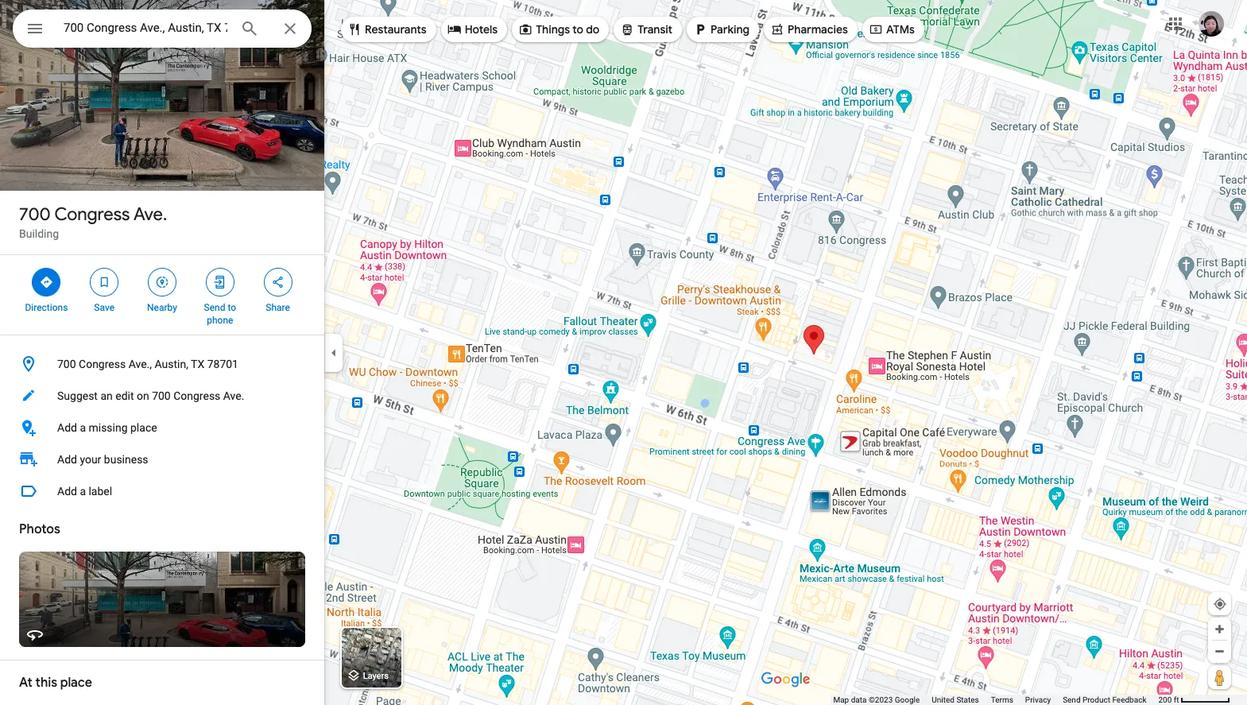 Task type: describe. For each thing, give the bounding box(es) containing it.

[[771, 20, 785, 38]]

add a label
[[57, 485, 112, 498]]

add a label button
[[0, 476, 324, 507]]

save
[[94, 302, 115, 313]]

share
[[266, 302, 290, 313]]


[[97, 274, 111, 291]]

pharmacies
[[788, 22, 848, 37]]

700 congress ave., austin, tx 78701
[[57, 358, 239, 371]]

add for add a missing place
[[57, 421, 77, 434]]

 parking
[[694, 20, 750, 38]]

suggest an edit on 700 congress ave. button
[[0, 380, 324, 412]]

suggest
[[57, 390, 98, 402]]

terms button
[[991, 695, 1014, 705]]

map
[[834, 696, 849, 705]]

700 Congress Ave., Austin, TX 78701 field
[[13, 10, 312, 48]]

parking
[[711, 22, 750, 37]]

send for send product feedback
[[1063, 696, 1081, 705]]

restaurants
[[365, 22, 427, 37]]

google account: michele murakami  
(michele.murakami@adept.ai) image
[[1199, 11, 1225, 36]]

 transit
[[621, 20, 673, 38]]

map data ©2023 google
[[834, 696, 920, 705]]

things
[[536, 22, 570, 37]]

add a missing place button
[[0, 412, 324, 444]]

united states
[[932, 696, 980, 705]]

directions
[[25, 302, 68, 313]]

tx
[[191, 358, 205, 371]]

terms
[[991, 696, 1014, 705]]

200 ft button
[[1159, 696, 1231, 705]]

congress for ave.,
[[79, 358, 126, 371]]

add for add a label
[[57, 485, 77, 498]]


[[213, 274, 227, 291]]

 restaurants
[[348, 20, 427, 38]]

your
[[80, 453, 101, 466]]


[[621, 20, 635, 38]]

business
[[104, 453, 148, 466]]

zoom out image
[[1214, 646, 1226, 658]]

phone
[[207, 315, 233, 326]]

add a missing place
[[57, 421, 157, 434]]

congress for ave.
[[54, 204, 130, 226]]

200
[[1159, 696, 1172, 705]]

feedback
[[1113, 696, 1147, 705]]

ft
[[1174, 696, 1180, 705]]

footer inside google maps element
[[834, 695, 1159, 705]]

at
[[19, 675, 32, 691]]

austin,
[[155, 358, 188, 371]]

ave. inside suggest an edit on 700 congress ave. button
[[223, 390, 244, 402]]

privacy
[[1026, 696, 1051, 705]]


[[694, 20, 708, 38]]


[[155, 274, 169, 291]]


[[447, 20, 462, 38]]

none field inside 700 congress ave., austin, tx 78701 "field"
[[64, 18, 227, 37]]

send product feedback
[[1063, 696, 1147, 705]]

at this place
[[19, 675, 92, 691]]

nearby
[[147, 302, 177, 313]]

 hotels
[[447, 20, 498, 38]]

collapse side panel image
[[325, 344, 343, 361]]

ave.,
[[129, 358, 152, 371]]

hotels
[[465, 22, 498, 37]]


[[271, 274, 285, 291]]

photos
[[19, 522, 60, 538]]

©2023
[[869, 696, 893, 705]]

 pharmacies
[[771, 20, 848, 38]]



Task type: vqa. For each thing, say whether or not it's contained in the screenshot.
bottom place
yes



Task type: locate. For each thing, give the bounding box(es) containing it.
data
[[851, 696, 867, 705]]

add
[[57, 421, 77, 434], [57, 453, 77, 466], [57, 485, 77, 498]]

700 inside 700 congress ave., austin, tx 78701 button
[[57, 358, 76, 371]]

0 vertical spatial congress
[[54, 204, 130, 226]]

1 vertical spatial send
[[1063, 696, 1081, 705]]

to up the phone
[[228, 302, 236, 313]]

send left the product
[[1063, 696, 1081, 705]]

congress inside 700 congress ave. building
[[54, 204, 130, 226]]

2 horizontal spatial 700
[[152, 390, 171, 402]]

place
[[130, 421, 157, 434], [60, 675, 92, 691]]


[[869, 20, 883, 38]]

1 horizontal spatial to
[[573, 22, 584, 37]]

700 right on
[[152, 390, 171, 402]]

700 congress ave. building
[[19, 204, 167, 240]]

states
[[957, 696, 980, 705]]

0 vertical spatial to
[[573, 22, 584, 37]]

700 for ave.
[[19, 204, 51, 226]]

 button
[[13, 10, 57, 51]]

1 vertical spatial 700
[[57, 358, 76, 371]]

700 congress ave., austin, tx 78701 button
[[0, 348, 324, 380]]

1 add from the top
[[57, 421, 77, 434]]

suggest an edit on 700 congress ave.
[[57, 390, 244, 402]]

add your business link
[[0, 444, 324, 476]]

send for send to phone
[[204, 302, 225, 313]]

to inside the  things to do
[[573, 22, 584, 37]]

add left label
[[57, 485, 77, 498]]

building
[[19, 227, 59, 240]]

a for label
[[80, 485, 86, 498]]

place inside add a missing place button
[[130, 421, 157, 434]]

3 add from the top
[[57, 485, 77, 498]]

700 up building
[[19, 204, 51, 226]]

atms
[[887, 22, 915, 37]]

0 horizontal spatial to
[[228, 302, 236, 313]]

700 inside 700 congress ave. building
[[19, 204, 51, 226]]

on
[[137, 390, 149, 402]]

0 vertical spatial send
[[204, 302, 225, 313]]

700
[[19, 204, 51, 226], [57, 358, 76, 371], [152, 390, 171, 402]]

a left label
[[80, 485, 86, 498]]

transit
[[638, 22, 673, 37]]


[[25, 17, 45, 40]]

add for add your business
[[57, 453, 77, 466]]

700 for ave.,
[[57, 358, 76, 371]]

2 a from the top
[[80, 485, 86, 498]]

0 horizontal spatial send
[[204, 302, 225, 313]]

this
[[35, 675, 57, 691]]

1 vertical spatial place
[[60, 675, 92, 691]]


[[519, 20, 533, 38]]

add down suggest
[[57, 421, 77, 434]]

78701
[[207, 358, 239, 371]]

an
[[101, 390, 113, 402]]

add your business
[[57, 453, 148, 466]]

footer
[[834, 695, 1159, 705]]

footer containing map data ©2023 google
[[834, 695, 1159, 705]]

ave. up 
[[134, 204, 167, 226]]

send to phone
[[204, 302, 236, 326]]

1 a from the top
[[80, 421, 86, 434]]

place down on
[[130, 421, 157, 434]]

to inside send to phone
[[228, 302, 236, 313]]

ave. inside 700 congress ave. building
[[134, 204, 167, 226]]

to
[[573, 22, 584, 37], [228, 302, 236, 313]]

missing
[[89, 421, 128, 434]]

1 vertical spatial ave.
[[223, 390, 244, 402]]

1 vertical spatial congress
[[79, 358, 126, 371]]

 things to do
[[519, 20, 600, 38]]

send up the phone
[[204, 302, 225, 313]]

google
[[895, 696, 920, 705]]

2 add from the top
[[57, 453, 77, 466]]

0 vertical spatial ave.
[[134, 204, 167, 226]]

do
[[586, 22, 600, 37]]

2 vertical spatial 700
[[152, 390, 171, 402]]

congress down tx
[[173, 390, 221, 402]]

congress
[[54, 204, 130, 226], [79, 358, 126, 371], [173, 390, 221, 402]]

 atms
[[869, 20, 915, 38]]

congress up an
[[79, 358, 126, 371]]


[[348, 20, 362, 38]]

2 vertical spatial congress
[[173, 390, 221, 402]]

ave. down 78701
[[223, 390, 244, 402]]

1 horizontal spatial send
[[1063, 696, 1081, 705]]

to left do
[[573, 22, 584, 37]]

2 vertical spatial add
[[57, 485, 77, 498]]

label
[[89, 485, 112, 498]]

united states button
[[932, 695, 980, 705]]

congress up building
[[54, 204, 130, 226]]

0 vertical spatial add
[[57, 421, 77, 434]]

0 horizontal spatial ave.
[[134, 204, 167, 226]]

send inside button
[[1063, 696, 1081, 705]]

show your location image
[[1214, 597, 1228, 612]]


[[39, 274, 54, 291]]

700 up suggest
[[57, 358, 76, 371]]

0 horizontal spatial place
[[60, 675, 92, 691]]

1 horizontal spatial ave.
[[223, 390, 244, 402]]

a left the missing
[[80, 421, 86, 434]]

send inside send to phone
[[204, 302, 225, 313]]

0 vertical spatial 700
[[19, 204, 51, 226]]

1 horizontal spatial 700
[[57, 358, 76, 371]]

united
[[932, 696, 955, 705]]

0 horizontal spatial 700
[[19, 204, 51, 226]]

 search field
[[13, 10, 312, 51]]

privacy button
[[1026, 695, 1051, 705]]

place right this
[[60, 675, 92, 691]]

700 congress ave. main content
[[0, 0, 324, 705]]

send
[[204, 302, 225, 313], [1063, 696, 1081, 705]]

send product feedback button
[[1063, 695, 1147, 705]]

ave.
[[134, 204, 167, 226], [223, 390, 244, 402]]

200 ft
[[1159, 696, 1180, 705]]

add left your
[[57, 453, 77, 466]]

1 vertical spatial to
[[228, 302, 236, 313]]

layers
[[363, 671, 389, 682]]

1 vertical spatial a
[[80, 485, 86, 498]]

actions for 700 congress ave. region
[[0, 255, 324, 335]]

a
[[80, 421, 86, 434], [80, 485, 86, 498]]

1 vertical spatial add
[[57, 453, 77, 466]]

0 vertical spatial a
[[80, 421, 86, 434]]

product
[[1083, 696, 1111, 705]]

None field
[[64, 18, 227, 37]]

show street view coverage image
[[1209, 666, 1232, 689]]

zoom in image
[[1214, 623, 1226, 635]]

0 vertical spatial place
[[130, 421, 157, 434]]

google maps element
[[0, 0, 1248, 705]]

edit
[[115, 390, 134, 402]]

a for missing
[[80, 421, 86, 434]]

1 horizontal spatial place
[[130, 421, 157, 434]]

700 inside suggest an edit on 700 congress ave. button
[[152, 390, 171, 402]]



